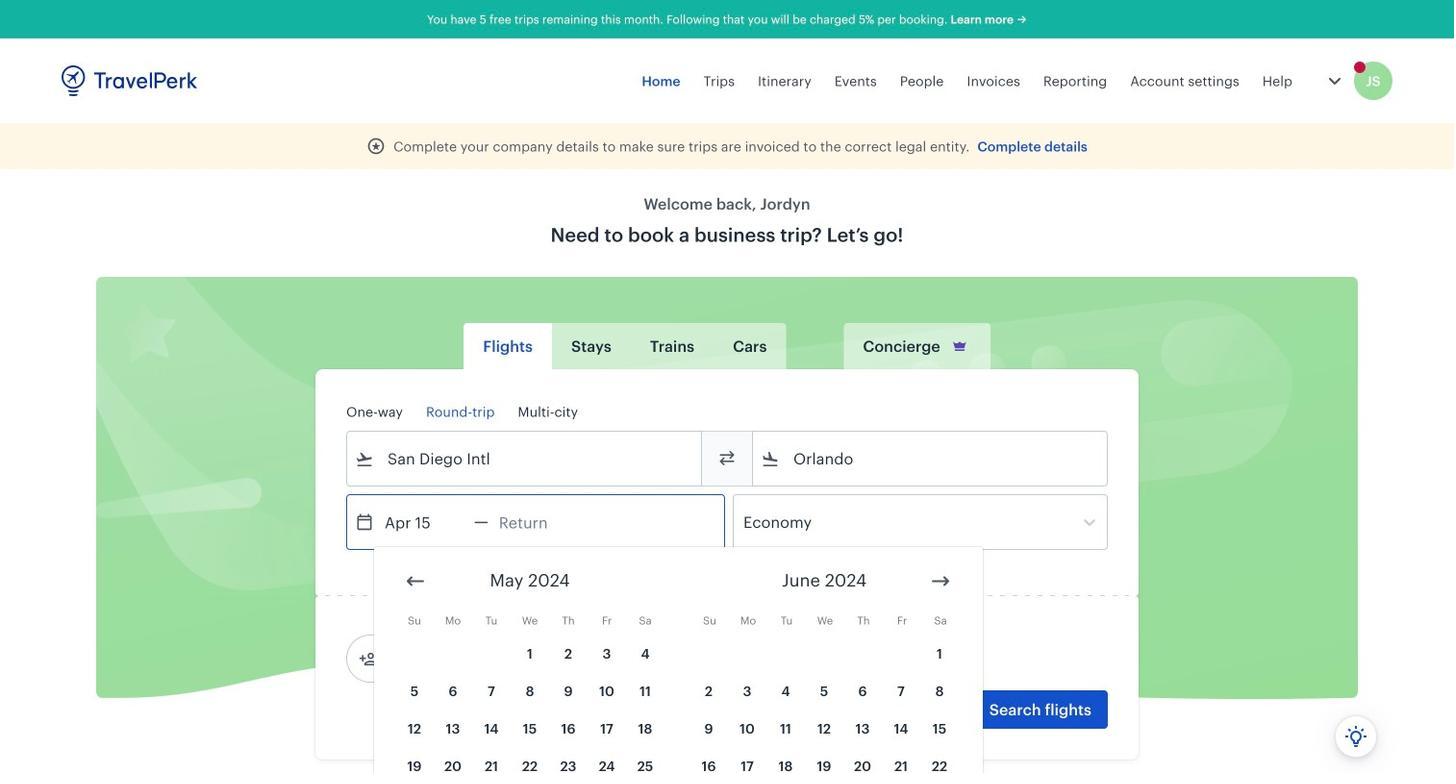 Task type: describe. For each thing, give the bounding box(es) containing it.
calendar application
[[374, 547, 1455, 774]]

choose friday, june 7, 2024 as your check-out date. it's available. image
[[883, 673, 920, 709]]

choose saturday, june 1, 2024 as your check-out date. it's available. image
[[922, 636, 958, 672]]

To search field
[[780, 444, 1082, 474]]

move forward to switch to the next month. image
[[929, 570, 953, 593]]

choose saturday, june 22, 2024 as your check-out date. it's available. image
[[922, 749, 958, 774]]

choose friday, june 14, 2024 as your check-out date. it's available. image
[[883, 711, 920, 747]]



Task type: locate. For each thing, give the bounding box(es) containing it.
Add first traveler search field
[[378, 644, 578, 674]]

choose saturday, june 8, 2024 as your check-out date. it's available. image
[[922, 673, 958, 709]]

From search field
[[374, 444, 676, 474]]

choose friday, june 21, 2024 as your check-out date. it's available. image
[[883, 749, 920, 774]]

choose saturday, june 15, 2024 as your check-out date. it's available. image
[[922, 711, 958, 747]]

Return text field
[[489, 495, 589, 549]]

Depart text field
[[374, 495, 474, 549]]

move backward to switch to the previous month. image
[[404, 570, 427, 593]]



